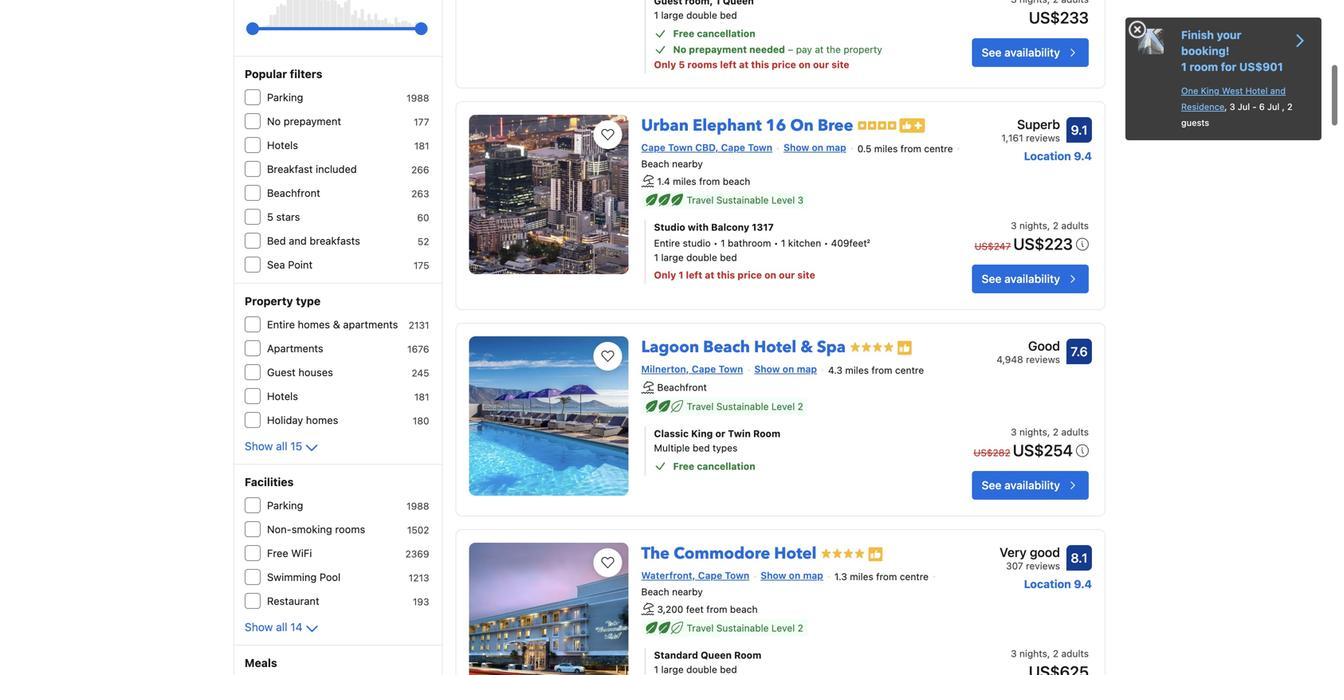 Task type: describe. For each thing, give the bounding box(es) containing it.
property type
[[245, 295, 321, 308]]

breakfasts
[[310, 235, 360, 247]]

miles for 0.5
[[875, 143, 898, 154]]

2 guests
[[1182, 102, 1293, 128]]

miles for 1.3
[[850, 571, 874, 582]]

beach for commodore
[[642, 587, 670, 598]]

popular
[[245, 67, 287, 81]]

free for large
[[673, 28, 695, 39]]

180
[[413, 415, 429, 427]]

1 large from the top
[[661, 10, 684, 21]]

free cancellation for types
[[673, 461, 756, 472]]

see for lagoon beach hotel & spa
[[982, 479, 1002, 492]]

our inside studio with balcony 1317 entire studio • 1 bathroom • 1 kitchen • 409feet² 1 large double bed only 1 left at this price on our site
[[779, 270, 795, 281]]

us$901
[[1240, 60, 1284, 73]]

show inside dropdown button
[[245, 621, 273, 634]]

2 vertical spatial bed
[[693, 443, 710, 454]]

0 vertical spatial at
[[815, 44, 824, 55]]

us$233
[[1029, 8, 1089, 27]]

holiday
[[267, 414, 303, 426]]

apartments
[[343, 319, 398, 331]]

0.5 miles from centre beach nearby
[[642, 143, 953, 170]]

superb 1,161 reviews
[[1002, 117, 1061, 143]]

town down lagoon beach hotel & spa
[[719, 364, 744, 375]]

bathroom
[[728, 238, 772, 249]]

reviews inside very good 307 reviews
[[1026, 561, 1061, 572]]

0 vertical spatial this
[[751, 59, 770, 70]]

miles for 4.3
[[846, 365, 869, 376]]

see availability link for urban elephant 16 on bree
[[973, 265, 1089, 294]]

lagoon beach hotel & spa link
[[642, 330, 846, 359]]

1 see from the top
[[982, 46, 1002, 59]]

us$223
[[1014, 235, 1073, 253]]

this property is part of our preferred partner programme. it is committed to providing commendable service and good value. it will pay us a higher commission if you make a booking. image
[[868, 547, 884, 563]]

1 see availability link from the top
[[973, 38, 1089, 67]]

1 horizontal spatial site
[[832, 59, 850, 70]]

2 hotels from the top
[[267, 390, 298, 402]]

travel for elephant
[[687, 195, 714, 206]]

pay
[[796, 44, 813, 55]]

1502
[[407, 525, 429, 536]]

only 5 rooms left at this price on our site
[[654, 59, 850, 70]]

scored 7.6 element
[[1067, 339, 1093, 365]]

very
[[1000, 545, 1027, 560]]

map for spa
[[797, 364, 817, 375]]

the commodore hotel image
[[469, 543, 629, 675]]

see for urban elephant 16 on bree
[[982, 272, 1002, 286]]

king for or
[[691, 428, 713, 439]]

1 horizontal spatial at
[[739, 59, 749, 70]]

waterfront, cape town
[[642, 570, 750, 581]]

on for urban elephant 16 on bree
[[812, 142, 824, 153]]

193
[[413, 597, 429, 608]]

1 only from the top
[[654, 59, 676, 70]]

this property is part of our preferred partner programme. it is committed to providing commendable service and good value. it will pay us a higher commission if you make a booking. image for the commodore hotel
[[868, 547, 884, 563]]

free wifi
[[267, 547, 312, 559]]

no prepayment
[[267, 115, 341, 127]]

swimming
[[267, 571, 317, 583]]

at inside studio with balcony 1317 entire studio • 1 bathroom • 1 kitchen • 409feet² 1 large double bed only 1 left at this price on our site
[[705, 270, 715, 281]]

multiple bed types
[[654, 443, 738, 454]]

9.4 for urban elephant 16 on bree
[[1074, 149, 1093, 163]]

meals
[[245, 657, 277, 670]]

cape down elephant
[[721, 142, 746, 153]]

level for &
[[772, 401, 795, 412]]

good
[[1029, 339, 1061, 354]]

from for 1.3
[[877, 571, 898, 582]]

sea point
[[267, 259, 313, 271]]

non-smoking rooms
[[267, 524, 365, 535]]

3 • from the left
[[824, 238, 829, 249]]

good 4,948 reviews
[[997, 339, 1061, 365]]

cape down 'urban'
[[642, 142, 666, 153]]

1 horizontal spatial left
[[720, 59, 737, 70]]

show all 14
[[245, 621, 303, 634]]

us$247
[[975, 241, 1011, 252]]

point
[[288, 259, 313, 271]]

cancellation for types
[[697, 461, 756, 472]]

1 horizontal spatial our
[[813, 59, 830, 70]]

free cancellation for double
[[673, 28, 756, 39]]

residence
[[1182, 102, 1225, 112]]

on
[[791, 115, 814, 137]]

scored 8.1 element
[[1067, 545, 1093, 571]]

large inside studio with balcony 1317 entire studio • 1 bathroom • 1 kitchen • 409feet² 1 large double bed only 1 left at this price on our site
[[661, 252, 684, 263]]

prepayment for no prepayment needed – pay at the property
[[689, 44, 747, 55]]

1 availability from the top
[[1005, 46, 1061, 59]]

1 vertical spatial 5
[[267, 211, 273, 223]]

0 horizontal spatial entire
[[267, 319, 295, 331]]

2 vertical spatial free
[[267, 547, 288, 559]]

3 adults from the top
[[1062, 648, 1089, 660]]

2 vertical spatial show on map
[[761, 570, 824, 581]]

see availability link for lagoon beach hotel & spa
[[973, 471, 1089, 500]]

1 large double bed
[[654, 10, 737, 21]]

show all 14 button
[[245, 620, 322, 639]]

restaurant
[[267, 595, 319, 607]]

6
[[1260, 102, 1265, 112]]

2 • from the left
[[774, 238, 779, 249]]

guest houses
[[267, 366, 333, 378]]

double inside studio with balcony 1317 entire studio • 1 bathroom • 1 kitchen • 409feet² 1 large double bed only 1 left at this price on our site
[[687, 252, 718, 263]]

hotel for the commodore hotel
[[775, 543, 817, 565]]

1.4
[[658, 176, 670, 187]]

homes for entire
[[298, 319, 330, 331]]

or
[[716, 428, 726, 439]]

0 vertical spatial room
[[754, 428, 781, 439]]

1 vertical spatial room
[[735, 650, 762, 661]]

2 jul from the left
[[1268, 102, 1280, 112]]

2131
[[409, 320, 429, 331]]

us$282
[[974, 447, 1011, 458]]

site inside studio with balcony 1317 entire studio • 1 bathroom • 1 kitchen • 409feet² 1 large double bed only 1 left at this price on our site
[[798, 270, 816, 281]]

good
[[1030, 545, 1061, 560]]

urban elephant 16 on bree
[[642, 115, 854, 137]]

reviews for superb
[[1026, 132, 1061, 143]]

show all 15
[[245, 440, 302, 453]]

show on map for &
[[755, 364, 817, 375]]

swimming pool
[[267, 571, 341, 583]]

bed inside studio with balcony 1317 entire studio • 1 bathroom • 1 kitchen • 409feet² 1 large double bed only 1 left at this price on our site
[[720, 252, 737, 263]]

3 nights , 2 adults for urban elephant 16 on bree
[[1011, 220, 1089, 231]]

–
[[788, 44, 794, 55]]

urban elephant 16 on bree image
[[469, 115, 629, 274]]

1 vertical spatial beach
[[703, 337, 750, 359]]

the
[[642, 543, 670, 565]]

bree
[[818, 115, 854, 137]]

see availability for lagoon beach hotel & spa
[[982, 479, 1061, 492]]

show inside dropdown button
[[245, 440, 273, 453]]

milnerton,
[[642, 364, 690, 375]]

waterfront,
[[642, 570, 696, 581]]

town left cbd,
[[668, 142, 693, 153]]

cape down 'commodore'
[[698, 570, 723, 581]]

7.6
[[1071, 344, 1088, 359]]

location 9.4 for the commodore hotel
[[1024, 578, 1093, 591]]

no prepayment needed – pay at the property
[[673, 44, 883, 55]]

177
[[414, 116, 429, 128]]

room
[[1190, 60, 1219, 73]]

one
[[1182, 86, 1199, 96]]

entire homes & apartments
[[267, 319, 398, 331]]

nearby for elephant
[[672, 158, 703, 170]]

307
[[1006, 561, 1024, 572]]

holiday homes
[[267, 414, 338, 426]]

stars
[[276, 211, 300, 223]]

this property is part of our preferred partner programme. it is committed to providing commendable service and good value. it will pay us a higher commission if you make a booking. image for lagoon beach hotel & spa
[[897, 340, 913, 356]]

milnerton, cape town
[[642, 364, 744, 375]]

superb element
[[1002, 115, 1061, 134]]

studio
[[683, 238, 711, 249]]

prepayment for no prepayment
[[284, 115, 341, 127]]

location for the commodore hotel
[[1024, 578, 1072, 591]]

show for the commodore hotel
[[761, 570, 787, 581]]

cancellation for double
[[697, 28, 756, 39]]

1.3 miles from centre beach nearby
[[642, 571, 929, 598]]

travel for commodore
[[687, 623, 714, 634]]

availability for lagoon beach hotel & spa
[[1005, 479, 1061, 492]]

all for 14
[[276, 621, 288, 634]]

us$254
[[1013, 441, 1073, 460]]

3 3 nights , 2 adults from the top
[[1011, 648, 1089, 660]]

0 vertical spatial bed
[[720, 10, 737, 21]]

245
[[412, 368, 429, 379]]

cape town cbd, cape town
[[642, 142, 773, 153]]

3,200
[[658, 604, 684, 615]]

1 see availability from the top
[[982, 46, 1061, 59]]

1 inside finish your booking! 1 room for us$901
[[1182, 60, 1187, 73]]

hotel inside one king west hotel and residence
[[1246, 86, 1268, 96]]

with
[[688, 222, 709, 233]]

finish your booking! 1 room for us$901
[[1182, 28, 1284, 73]]

breakfast
[[267, 163, 313, 175]]

1 vertical spatial and
[[289, 235, 307, 247]]

for
[[1221, 60, 1237, 73]]

show for urban elephant 16 on bree
[[784, 142, 810, 153]]

town down urban elephant 16 on bree
[[748, 142, 773, 153]]

left inside studio with balcony 1317 entire studio • 1 bathroom • 1 kitchen • 409feet² 1 large double bed only 1 left at this price on our site
[[686, 270, 703, 281]]

the
[[827, 44, 841, 55]]

bed
[[267, 235, 286, 247]]

type
[[296, 295, 321, 308]]

from for 1.4
[[699, 176, 720, 187]]

0 horizontal spatial beachfront
[[267, 187, 320, 199]]

lagoon
[[642, 337, 699, 359]]

3 level from the top
[[772, 623, 795, 634]]

good element
[[997, 337, 1061, 356]]

beach for commodore
[[730, 604, 758, 615]]



Task type: locate. For each thing, give the bounding box(es) containing it.
no for no prepayment needed – pay at the property
[[673, 44, 687, 55]]

5
[[679, 59, 685, 70], [267, 211, 273, 223]]

1 vertical spatial location
[[1024, 578, 1072, 591]]

2 vertical spatial nights
[[1020, 648, 1048, 660]]

room right queen
[[735, 650, 762, 661]]

at down 'studio'
[[705, 270, 715, 281]]

beach up the milnerton, cape town
[[703, 337, 750, 359]]

0 vertical spatial site
[[832, 59, 850, 70]]

from for 4.3
[[872, 365, 893, 376]]

1 vertical spatial availability
[[1005, 272, 1061, 286]]

centre inside "0.5 miles from centre beach nearby"
[[925, 143, 953, 154]]

2 vertical spatial adults
[[1062, 648, 1089, 660]]

, 3 jul - 6 jul  ,
[[1225, 102, 1288, 112]]

pool
[[320, 571, 341, 583]]

show for lagoon beach hotel & spa
[[755, 364, 780, 375]]

175
[[414, 260, 429, 271]]

double down 'studio'
[[687, 252, 718, 263]]

2 location from the top
[[1024, 578, 1072, 591]]

1 vertical spatial beach
[[730, 604, 758, 615]]

1 horizontal spatial prepayment
[[689, 44, 747, 55]]

sustainable up balcony
[[717, 195, 769, 206]]

availability down us$254
[[1005, 479, 1061, 492]]

spa
[[817, 337, 846, 359]]

2 availability from the top
[[1005, 272, 1061, 286]]

standard queen room
[[654, 650, 762, 661]]

left down no prepayment needed – pay at the property
[[720, 59, 737, 70]]

0 vertical spatial and
[[1271, 86, 1286, 96]]

bed down classic king or twin room
[[693, 443, 710, 454]]

2 parking from the top
[[267, 500, 303, 512]]

sea
[[267, 259, 285, 271]]

reviews
[[1026, 132, 1061, 143], [1026, 354, 1061, 365], [1026, 561, 1061, 572]]

0 vertical spatial double
[[687, 10, 718, 21]]

0 horizontal spatial 5
[[267, 211, 273, 223]]

0 vertical spatial location
[[1024, 149, 1072, 163]]

1 double from the top
[[687, 10, 718, 21]]

prepayment up only 5 rooms left at this price on our site
[[689, 44, 747, 55]]

map
[[826, 142, 847, 153], [797, 364, 817, 375], [803, 570, 824, 581]]

homes for holiday
[[306, 414, 338, 426]]

3 availability from the top
[[1005, 479, 1061, 492]]

see availability down us$233
[[982, 46, 1061, 59]]

0 horizontal spatial jul
[[1238, 102, 1251, 112]]

at
[[815, 44, 824, 55], [739, 59, 749, 70], [705, 270, 715, 281]]

parking up non-
[[267, 500, 303, 512]]

our down kitchen
[[779, 270, 795, 281]]

266
[[412, 164, 429, 175]]

1213
[[409, 573, 429, 584]]

8.1
[[1071, 551, 1088, 566]]

2 sustainable from the top
[[717, 401, 769, 412]]

travel up classic king or twin room
[[687, 401, 714, 412]]

reviews inside superb 1,161 reviews
[[1026, 132, 1061, 143]]

lagoon beach hotel & spa image
[[469, 337, 629, 496]]

2 all from the top
[[276, 621, 288, 634]]

jul
[[1238, 102, 1251, 112], [1268, 102, 1280, 112]]

one king west hotel and residence
[[1182, 86, 1286, 112]]

1 vertical spatial 9.4
[[1074, 578, 1093, 591]]

the commodore hotel
[[642, 543, 817, 565]]

show on map
[[784, 142, 847, 153], [755, 364, 817, 375], [761, 570, 824, 581]]

classic
[[654, 428, 689, 439]]

jul left the -
[[1238, 102, 1251, 112]]

finish
[[1182, 28, 1215, 41]]

free for bed
[[673, 461, 695, 472]]

our
[[813, 59, 830, 70], [779, 270, 795, 281]]

beachfront
[[267, 187, 320, 199], [658, 382, 707, 393]]

0 vertical spatial king
[[1201, 86, 1220, 96]]

1 vertical spatial location 9.4
[[1024, 578, 1093, 591]]

1 sustainable from the top
[[717, 195, 769, 206]]

all inside dropdown button
[[276, 621, 288, 634]]

9.1
[[1071, 122, 1088, 138]]

from for 0.5
[[901, 143, 922, 154]]

0 vertical spatial price
[[772, 59, 797, 70]]

and up , 3 jul - 6 jul  ,
[[1271, 86, 1286, 96]]

0 vertical spatial travel
[[687, 195, 714, 206]]

1 travel from the top
[[687, 195, 714, 206]]

beach inside "0.5 miles from centre beach nearby"
[[642, 158, 670, 170]]

1 9.4 from the top
[[1074, 149, 1093, 163]]

2 cancellation from the top
[[697, 461, 756, 472]]

balcony
[[711, 222, 750, 233]]

1676
[[408, 344, 429, 355]]

0 vertical spatial rooms
[[688, 59, 718, 70]]

2 vertical spatial see availability link
[[973, 471, 1089, 500]]

2 travel sustainable level 2 from the top
[[687, 623, 804, 634]]

no down popular
[[267, 115, 281, 127]]

standard
[[654, 650, 699, 661]]

jul right 6
[[1268, 102, 1280, 112]]

0 vertical spatial 1988
[[407, 93, 429, 104]]

reviews for good
[[1026, 354, 1061, 365]]

2 181 from the top
[[414, 392, 429, 403]]

show down the commodore hotel
[[761, 570, 787, 581]]

0 vertical spatial availability
[[1005, 46, 1061, 59]]

travel sustainable level 2 up queen
[[687, 623, 804, 634]]

beach down waterfront,
[[642, 587, 670, 598]]

travel down feet
[[687, 623, 714, 634]]

2 vertical spatial see availability
[[982, 479, 1061, 492]]

group
[[253, 16, 422, 41]]

show on map for on
[[784, 142, 847, 153]]

very good element
[[1000, 543, 1061, 562]]

miles right 4.3
[[846, 365, 869, 376]]

1 vertical spatial level
[[772, 401, 795, 412]]

2 vertical spatial see
[[982, 479, 1002, 492]]

2 see availability from the top
[[982, 272, 1061, 286]]

on inside studio with balcony 1317 entire studio • 1 bathroom • 1 kitchen • 409feet² 1 large double bed only 1 left at this price on our site
[[765, 270, 777, 281]]

left down 'studio'
[[686, 270, 703, 281]]

types
[[713, 443, 738, 454]]

60
[[417, 212, 429, 223]]

at left the
[[815, 44, 824, 55]]

parking for popular filters
[[267, 91, 303, 103]]

1 horizontal spatial and
[[1271, 86, 1286, 96]]

0 vertical spatial all
[[276, 440, 288, 453]]

map left '1.3'
[[803, 570, 824, 581]]

entire inside studio with balcony 1317 entire studio • 1 bathroom • 1 kitchen • 409feet² 1 large double bed only 1 left at this price on our site
[[654, 238, 680, 249]]

our down the
[[813, 59, 830, 70]]

non-
[[267, 524, 292, 535]]

1 adults from the top
[[1062, 220, 1089, 231]]

adults for urban elephant 16 on bree
[[1062, 220, 1089, 231]]

181 down 177
[[414, 140, 429, 152]]

0 vertical spatial adults
[[1062, 220, 1089, 231]]

homes right holiday in the bottom left of the page
[[306, 414, 338, 426]]

2369
[[406, 549, 429, 560]]

king inside one king west hotel and residence
[[1201, 86, 1220, 96]]

breakfast included
[[267, 163, 357, 175]]

smoking
[[292, 524, 332, 535]]

rooms down the 1 large double bed in the top of the page
[[688, 59, 718, 70]]

2 see availability link from the top
[[973, 265, 1089, 294]]

1.4 miles from beach
[[658, 176, 751, 187]]

0 vertical spatial hotel
[[1246, 86, 1268, 96]]

scored 9.1 element
[[1067, 117, 1093, 143]]

sustainable for elephant
[[717, 195, 769, 206]]

2 inside 2 guests
[[1288, 102, 1293, 112]]

urban
[[642, 115, 689, 137]]

booking!
[[1182, 44, 1230, 57]]

1 • from the left
[[714, 238, 718, 249]]

queen
[[701, 650, 732, 661]]

1 vertical spatial see availability
[[982, 272, 1061, 286]]

property
[[245, 295, 293, 308]]

3 see availability link from the top
[[973, 471, 1089, 500]]

nearby inside 1.3 miles from centre beach nearby
[[672, 587, 703, 598]]

2 reviews from the top
[[1026, 354, 1061, 365]]

show up meals
[[245, 621, 273, 634]]

centre right 0.5
[[925, 143, 953, 154]]

from down this property is part of our preferred partner programme. it is committed to providing commendable service and good value. it will pay us a higher commission if you make a booking. icon
[[877, 571, 898, 582]]

prepayment
[[689, 44, 747, 55], [284, 115, 341, 127]]

availability down us$233
[[1005, 46, 1061, 59]]

0 vertical spatial level
[[772, 195, 795, 206]]

-
[[1253, 102, 1257, 112]]

1 horizontal spatial rooms
[[688, 59, 718, 70]]

1 vertical spatial travel sustainable level 2
[[687, 623, 804, 634]]

hotel left spa
[[754, 337, 797, 359]]

all left 14
[[276, 621, 288, 634]]

miles for 1.4
[[673, 176, 697, 187]]

and right "bed"
[[289, 235, 307, 247]]

no for no prepayment
[[267, 115, 281, 127]]

9.4 for the commodore hotel
[[1074, 578, 1093, 591]]

3 travel from the top
[[687, 623, 714, 634]]

studio
[[654, 222, 686, 233]]

1 vertical spatial cancellation
[[697, 461, 756, 472]]

0 vertical spatial &
[[333, 319, 340, 331]]

from for 3,200
[[707, 604, 728, 615]]

1 vertical spatial only
[[654, 270, 676, 281]]

king for west
[[1201, 86, 1220, 96]]

1 cancellation from the top
[[697, 28, 756, 39]]

2 vertical spatial at
[[705, 270, 715, 281]]

0 vertical spatial nights
[[1020, 220, 1048, 231]]

west
[[1223, 86, 1244, 96]]

price down bathroom
[[738, 270, 762, 281]]

this down needed
[[751, 59, 770, 70]]

2 vertical spatial beach
[[642, 587, 670, 598]]

availability down us$223
[[1005, 272, 1061, 286]]

0 horizontal spatial left
[[686, 270, 703, 281]]

beach down 1.3 miles from centre beach nearby at the bottom of page
[[730, 604, 758, 615]]

0 horizontal spatial •
[[714, 238, 718, 249]]

this down bathroom
[[717, 270, 735, 281]]

on for the commodore hotel
[[789, 570, 801, 581]]

nearby inside "0.5 miles from centre beach nearby"
[[672, 158, 703, 170]]

3 nights , 2 adults for lagoon beach hotel & spa
[[1011, 427, 1089, 438]]

1 hotels from the top
[[267, 139, 298, 151]]

0 vertical spatial 181
[[414, 140, 429, 152]]

1 vertical spatial price
[[738, 270, 762, 281]]

2 horizontal spatial at
[[815, 44, 824, 55]]

beachfront down the milnerton, cape town
[[658, 382, 707, 393]]

level up standard queen room link
[[772, 623, 795, 634]]

0 vertical spatial beachfront
[[267, 187, 320, 199]]

studio with balcony 1317 link
[[654, 220, 924, 235]]

0 horizontal spatial rooms
[[335, 524, 365, 535]]

2 nights from the top
[[1020, 427, 1048, 438]]

1 horizontal spatial this
[[751, 59, 770, 70]]

parking for facilities
[[267, 500, 303, 512]]

travel for beach
[[687, 401, 714, 412]]

1 free cancellation from the top
[[673, 28, 756, 39]]

adults for lagoon beach hotel & spa
[[1062, 427, 1089, 438]]

nights for bree
[[1020, 220, 1048, 231]]

1 horizontal spatial entire
[[654, 238, 680, 249]]

beach for elephant
[[723, 176, 751, 187]]

1 vertical spatial all
[[276, 621, 288, 634]]

0 vertical spatial entire
[[654, 238, 680, 249]]

feet
[[686, 604, 704, 615]]

1 vertical spatial map
[[797, 364, 817, 375]]

2 9.4 from the top
[[1074, 578, 1093, 591]]

no down the 1 large double bed in the top of the page
[[673, 44, 687, 55]]

miles right 1.4
[[673, 176, 697, 187]]

free down the 1 large double bed in the top of the page
[[673, 28, 695, 39]]

location for urban elephant 16 on bree
[[1024, 149, 1072, 163]]

classic king or twin room link
[[654, 427, 924, 441]]

homes down 'type'
[[298, 319, 330, 331]]

0 horizontal spatial site
[[798, 270, 816, 281]]

show on map left '1.3'
[[761, 570, 824, 581]]

0 horizontal spatial at
[[705, 270, 715, 281]]

1 vertical spatial show on map
[[755, 364, 817, 375]]

3 reviews from the top
[[1026, 561, 1061, 572]]

2 adults from the top
[[1062, 427, 1089, 438]]

hotels down guest
[[267, 390, 298, 402]]

filters
[[290, 67, 323, 81]]

1 vertical spatial beachfront
[[658, 382, 707, 393]]

0 vertical spatial beach
[[723, 176, 751, 187]]

on down pay in the top of the page
[[799, 59, 811, 70]]

king up the "multiple bed types"
[[691, 428, 713, 439]]

0 vertical spatial no
[[673, 44, 687, 55]]

1 vertical spatial our
[[779, 270, 795, 281]]

miles right '1.3'
[[850, 571, 874, 582]]

0 vertical spatial see availability
[[982, 46, 1061, 59]]

parking down popular filters
[[267, 91, 303, 103]]

only
[[654, 59, 676, 70], [654, 270, 676, 281]]

2 vertical spatial 3 nights , 2 adults
[[1011, 648, 1089, 660]]

5 down the 1 large double bed in the top of the page
[[679, 59, 685, 70]]

2 location 9.4 from the top
[[1024, 578, 1093, 591]]

1988
[[407, 93, 429, 104], [407, 501, 429, 512]]

beach inside 1.3 miles from centre beach nearby
[[642, 587, 670, 598]]

needed
[[750, 44, 785, 55]]

1988 for popular filters
[[407, 93, 429, 104]]

free left wifi
[[267, 547, 288, 559]]

travel sustainable level 2 up twin
[[687, 401, 804, 412]]

from right feet
[[707, 604, 728, 615]]

2 vertical spatial availability
[[1005, 479, 1061, 492]]

this property is part of our preferred partner programme. it is committed to providing commendable service and good value. it will pay us a higher commission if you make a booking. image
[[897, 340, 913, 356], [897, 340, 913, 356], [868, 547, 884, 563]]

on down bathroom
[[765, 270, 777, 281]]

0 vertical spatial only
[[654, 59, 676, 70]]

hotel up 1.3 miles from centre beach nearby at the bottom of page
[[775, 543, 817, 565]]

only down the 1 large double bed in the top of the page
[[654, 59, 676, 70]]

1 vertical spatial double
[[687, 252, 718, 263]]

studio with balcony 1317 entire studio • 1 bathroom • 1 kitchen • 409feet² 1 large double bed only 1 left at this price on our site
[[654, 222, 871, 281]]

2 vertical spatial map
[[803, 570, 824, 581]]

0 horizontal spatial and
[[289, 235, 307, 247]]

3 see availability from the top
[[982, 479, 1061, 492]]

lagoon beach hotel & spa
[[642, 337, 846, 359]]

sustainable for beach
[[717, 401, 769, 412]]

2 3 nights , 2 adults from the top
[[1011, 427, 1089, 438]]

1 181 from the top
[[414, 140, 429, 152]]

price down no prepayment needed – pay at the property
[[772, 59, 797, 70]]

5 left stars
[[267, 211, 273, 223]]

hotel up , 3 jul - 6 jul  ,
[[1246, 86, 1268, 96]]

0 vertical spatial reviews
[[1026, 132, 1061, 143]]

1 vertical spatial king
[[691, 428, 713, 439]]

popular filters
[[245, 67, 323, 81]]

1 location from the top
[[1024, 149, 1072, 163]]

rooms for 5
[[688, 59, 718, 70]]

cancellation down types
[[697, 461, 756, 472]]

availability
[[1005, 46, 1061, 59], [1005, 272, 1061, 286], [1005, 479, 1061, 492]]

1 vertical spatial prepayment
[[284, 115, 341, 127]]

kitchen
[[789, 238, 822, 249]]

1 vertical spatial see
[[982, 272, 1002, 286]]

0 vertical spatial parking
[[267, 91, 303, 103]]

miles inside 1.3 miles from centre beach nearby
[[850, 571, 874, 582]]

1
[[654, 10, 659, 21], [1182, 60, 1187, 73], [721, 238, 725, 249], [781, 238, 786, 249], [654, 252, 659, 263], [679, 270, 684, 281]]

king
[[1201, 86, 1220, 96], [691, 428, 713, 439]]

only inside studio with balcony 1317 entire studio • 1 bathroom • 1 kitchen • 409feet² 1 large double bed only 1 left at this price on our site
[[654, 270, 676, 281]]

all left 15
[[276, 440, 288, 453]]

1 nearby from the top
[[672, 158, 703, 170]]

from
[[901, 143, 922, 154], [699, 176, 720, 187], [872, 365, 893, 376], [877, 571, 898, 582], [707, 604, 728, 615]]

from inside 1.3 miles from centre beach nearby
[[877, 571, 898, 582]]

1 vertical spatial left
[[686, 270, 703, 281]]

free cancellation down types
[[673, 461, 756, 472]]

beach for elephant
[[642, 158, 670, 170]]

room right twin
[[754, 428, 781, 439]]

map for bree
[[826, 142, 847, 153]]

travel sustainable level 2
[[687, 401, 804, 412], [687, 623, 804, 634]]

nearby for commodore
[[672, 587, 703, 598]]

1 vertical spatial &
[[801, 337, 813, 359]]

1 travel sustainable level 2 from the top
[[687, 401, 804, 412]]

travel sustainable level 3
[[687, 195, 804, 206]]

sustainable up twin
[[717, 401, 769, 412]]

2 vertical spatial hotel
[[775, 543, 817, 565]]

2 travel from the top
[[687, 401, 714, 412]]

1 1988 from the top
[[407, 93, 429, 104]]

location down superb 1,161 reviews
[[1024, 149, 1072, 163]]

2 nearby from the top
[[672, 587, 703, 598]]

see availability down us$254
[[982, 479, 1061, 492]]

0 vertical spatial 9.4
[[1074, 149, 1093, 163]]

rooms for smoking
[[335, 524, 365, 535]]

free
[[673, 28, 695, 39], [673, 461, 695, 472], [267, 547, 288, 559]]

location 9.4 down the 9.1
[[1024, 149, 1093, 163]]

2 double from the top
[[687, 252, 718, 263]]

availability for urban elephant 16 on bree
[[1005, 272, 1061, 286]]

2 large from the top
[[661, 252, 684, 263]]

nights for spa
[[1020, 427, 1048, 438]]

centre for urban elephant 16 on bree
[[925, 143, 953, 154]]

standard queen room link
[[654, 648, 924, 663]]

& left apartments
[[333, 319, 340, 331]]

1 vertical spatial hotel
[[754, 337, 797, 359]]

2 1988 from the top
[[407, 501, 429, 512]]

3 see from the top
[[982, 479, 1002, 492]]

263
[[412, 188, 429, 199]]

on for lagoon beach hotel & spa
[[783, 364, 795, 375]]

sustainable for commodore
[[717, 623, 769, 634]]

1 vertical spatial centre
[[896, 365, 924, 376]]

included
[[316, 163, 357, 175]]

left
[[720, 59, 737, 70], [686, 270, 703, 281]]

centre right '1.3'
[[900, 571, 929, 582]]

1988 up 177
[[407, 93, 429, 104]]

cancellation
[[697, 28, 756, 39], [697, 461, 756, 472]]

1988 for facilities
[[407, 501, 429, 512]]

1.3
[[835, 571, 848, 582]]

centre for the commodore hotel
[[900, 571, 929, 582]]

houses
[[299, 366, 333, 378]]

9.4 down scored 8.1 element
[[1074, 578, 1093, 591]]

price inside studio with balcony 1317 entire studio • 1 bathroom • 1 kitchen • 409feet² 1 large double bed only 1 left at this price on our site
[[738, 270, 762, 281]]

1 vertical spatial no
[[267, 115, 281, 127]]

facilities
[[245, 476, 294, 489]]

bed up only 5 rooms left at this price on our site
[[720, 10, 737, 21]]

miles inside "0.5 miles from centre beach nearby"
[[875, 143, 898, 154]]

2 vertical spatial reviews
[[1026, 561, 1061, 572]]

0 vertical spatial 5
[[679, 59, 685, 70]]

0 horizontal spatial our
[[779, 270, 795, 281]]

this property is part of our preferred plus programme. it is committed to providing outstanding service and excellent value. it will pay us a higher commission if you make a booking. image
[[900, 118, 925, 133], [900, 118, 925, 133]]

1988 up the 1502 on the bottom left of the page
[[407, 501, 429, 512]]

see availability for urban elephant 16 on bree
[[982, 272, 1061, 286]]

2 free cancellation from the top
[[673, 461, 756, 472]]

location 9.4 for urban elephant 16 on bree
[[1024, 149, 1093, 163]]

1 horizontal spatial &
[[801, 337, 813, 359]]

see availability link down us$254
[[973, 471, 1089, 500]]

1 3 nights , 2 adults from the top
[[1011, 220, 1089, 231]]

show on map down lagoon beach hotel & spa
[[755, 364, 817, 375]]

sustainable up queen
[[717, 623, 769, 634]]

level up studio with balcony 1317 link
[[772, 195, 795, 206]]

from right 0.5
[[901, 143, 922, 154]]

409feet²
[[831, 238, 871, 249]]

all inside dropdown button
[[276, 440, 288, 453]]

0 vertical spatial see availability link
[[973, 38, 1089, 67]]

1 vertical spatial 181
[[414, 392, 429, 403]]

1 level from the top
[[772, 195, 795, 206]]

this inside studio with balcony 1317 entire studio • 1 bathroom • 1 kitchen • 409feet² 1 large double bed only 1 left at this price on our site
[[717, 270, 735, 281]]

reviews inside good 4,948 reviews
[[1026, 354, 1061, 365]]

1 parking from the top
[[267, 91, 303, 103]]

0 vertical spatial beach
[[642, 158, 670, 170]]

181 up 180
[[414, 392, 429, 403]]

and inside one king west hotel and residence
[[1271, 86, 1286, 96]]

4.3
[[829, 365, 843, 376]]

travel down 1.4 miles from beach
[[687, 195, 714, 206]]

from inside "0.5 miles from centre beach nearby"
[[901, 143, 922, 154]]

1 horizontal spatial price
[[772, 59, 797, 70]]

1 vertical spatial rooms
[[335, 524, 365, 535]]

all for 15
[[276, 440, 288, 453]]

0.5
[[858, 143, 872, 154]]

3 sustainable from the top
[[717, 623, 769, 634]]

centre inside 1.3 miles from centre beach nearby
[[900, 571, 929, 582]]

1 location 9.4 from the top
[[1024, 149, 1093, 163]]

1 nights from the top
[[1020, 220, 1048, 231]]

0 vertical spatial large
[[661, 10, 684, 21]]

1 all from the top
[[276, 440, 288, 453]]

2 see from the top
[[982, 272, 1002, 286]]

1 vertical spatial see availability link
[[973, 265, 1089, 294]]

2 level from the top
[[772, 401, 795, 412]]

1317
[[752, 222, 774, 233]]

3 nights from the top
[[1020, 648, 1048, 660]]

town down the commodore hotel
[[725, 570, 750, 581]]

1 jul from the left
[[1238, 102, 1251, 112]]

cape right milnerton,
[[692, 364, 716, 375]]

travel sustainable level 2 for beach
[[687, 401, 804, 412]]

level up classic king or twin room link
[[772, 401, 795, 412]]

0 vertical spatial homes
[[298, 319, 330, 331]]

beach up travel sustainable level 3
[[723, 176, 751, 187]]

one king west hotel and residence image
[[1139, 29, 1164, 54]]

king up residence
[[1201, 86, 1220, 96]]

and
[[1271, 86, 1286, 96], [289, 235, 307, 247]]

the commodore hotel link
[[642, 537, 817, 565]]

1 vertical spatial hotels
[[267, 390, 298, 402]]

hotel for lagoon beach hotel & spa
[[754, 337, 797, 359]]

beach up 1.4
[[642, 158, 670, 170]]

on left 4.3
[[783, 364, 795, 375]]

0 vertical spatial hotels
[[267, 139, 298, 151]]

from right 4.3
[[872, 365, 893, 376]]

16
[[766, 115, 787, 137]]

from down cape town cbd, cape town
[[699, 176, 720, 187]]

travel sustainable level 2 for commodore
[[687, 623, 804, 634]]

elephant
[[693, 115, 762, 137]]

1 reviews from the top
[[1026, 132, 1061, 143]]

property
[[844, 44, 883, 55]]

see
[[982, 46, 1002, 59], [982, 272, 1002, 286], [982, 479, 1002, 492]]

location 9.4 down 8.1
[[1024, 578, 1093, 591]]

entire down studio
[[654, 238, 680, 249]]

4.3 miles from centre
[[829, 365, 924, 376]]

9.4 down the 9.1
[[1074, 149, 1093, 163]]

level for on
[[772, 195, 795, 206]]

hotels
[[267, 139, 298, 151], [267, 390, 298, 402]]

2 only from the top
[[654, 270, 676, 281]]

sustainable
[[717, 195, 769, 206], [717, 401, 769, 412], [717, 623, 769, 634]]



Task type: vqa. For each thing, say whether or not it's contained in the screenshot.
10 mi
no



